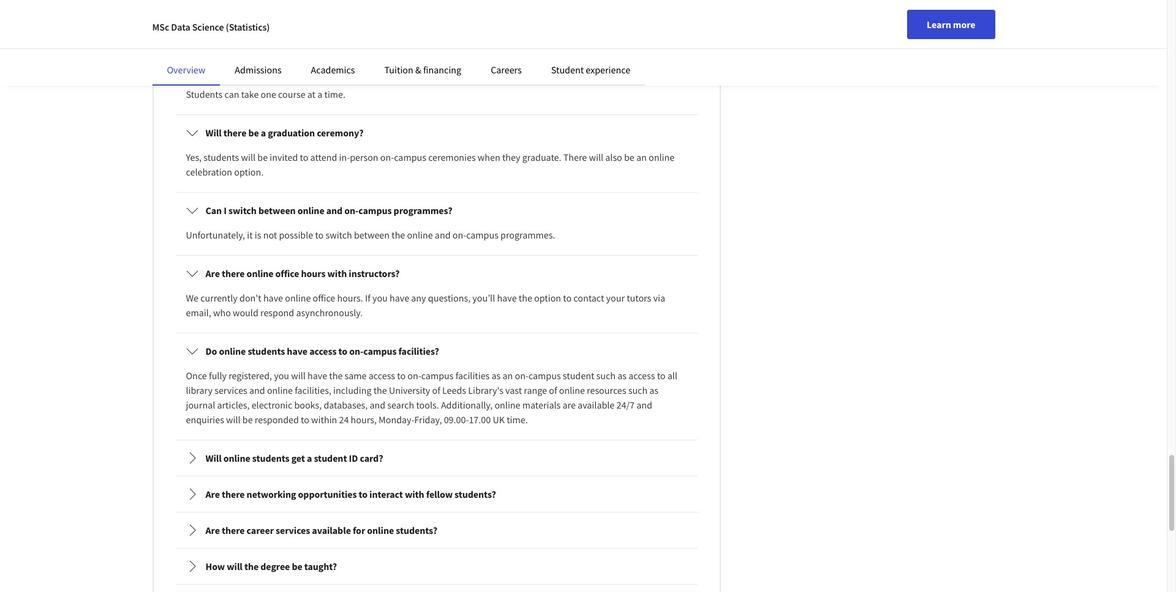 Task type: vqa. For each thing, say whether or not it's contained in the screenshot.
Desarrollador back-end de Meta link at the left
no



Task type: locate. For each thing, give the bounding box(es) containing it.
a right get at the left bottom of the page
[[307, 453, 312, 465]]

will up facilities,
[[291, 370, 306, 382]]

there
[[563, 151, 587, 163]]

be down total
[[249, 25, 259, 37]]

are there networking opportunities to interact with fellow students?
[[206, 489, 496, 501]]

time. down academics
[[324, 88, 345, 100]]

and up 'hours,'
[[370, 399, 385, 412]]

student left the id
[[314, 453, 347, 465]]

1 horizontal spatial an
[[636, 151, 647, 163]]

1 vertical spatial office
[[313, 292, 335, 304]]

how will the degree be taught? button
[[176, 550, 697, 584]]

at
[[364, 64, 372, 76], [307, 88, 315, 100]]

0 horizontal spatial available
[[312, 525, 351, 537]]

1 are from the top
[[206, 268, 220, 280]]

are
[[206, 268, 220, 280], [206, 489, 220, 501], [206, 525, 220, 537]]

courses up one
[[253, 64, 285, 76]]

0 vertical spatial services
[[215, 385, 247, 397]]

have inside 'dropdown button'
[[287, 345, 308, 358]]

financing
[[423, 64, 461, 76]]

of up tools.
[[432, 385, 440, 397]]

can
[[206, 205, 222, 217]]

0 vertical spatial with
[[327, 268, 347, 280]]

on- up "vast"
[[515, 370, 529, 382]]

switch right i
[[228, 205, 257, 217]]

courses up courses,
[[198, 10, 229, 23]]

online inside yes, students will be invited to attend in-person on-campus ceremonies when they graduate. there will also be an online celebration option. ‎
[[649, 151, 675, 163]]

1 horizontal spatial office
[[313, 292, 335, 304]]

of right range
[[549, 385, 557, 397]]

0 horizontal spatial such
[[596, 370, 616, 382]]

the left option
[[519, 292, 532, 304]]

0 vertical spatial student
[[563, 370, 594, 382]]

are for are there online office hours with instructors?‎
[[206, 268, 220, 280]]

how inside "dropdown button"
[[206, 64, 225, 76]]

the inside we currently don't have online office hours. if you have any questions, you'll have the option to contact your tutors via email, who would respond asynchronously.
[[519, 292, 532, 304]]

responded
[[255, 414, 299, 426]]

between up instructors?‎
[[354, 229, 390, 241]]

time.
[[324, 88, 345, 100], [507, 414, 528, 426]]

will there be a graduation ceremony?‎
[[206, 127, 364, 139]]

are
[[261, 10, 275, 23], [563, 399, 576, 412]]

1 vertical spatial such
[[628, 385, 648, 397]]

courses inside "dropdown button"
[[253, 64, 285, 76]]

there for online
[[222, 268, 245, 280]]

0 horizontal spatial may
[[229, 25, 247, 37]]

switch inside dropdown button
[[228, 205, 257, 217]]

be
[[249, 25, 259, 37], [248, 127, 259, 139], [257, 151, 268, 163], [624, 151, 634, 163], [242, 414, 253, 426], [292, 561, 302, 573]]

tutors
[[627, 292, 651, 304]]

may
[[229, 25, 247, 37], [527, 25, 545, 37]]

students inside 'dropdown button'
[[248, 345, 285, 358]]

we
[[186, 292, 198, 304]]

office inside dropdown button
[[275, 268, 299, 280]]

as
[[492, 370, 501, 382], [618, 370, 627, 382], [649, 385, 659, 397]]

achieve
[[308, 25, 339, 37]]

1 12 from the left
[[186, 10, 196, 23]]

all inside 12 courses in total are required to complete the programme. however, if circumstances prevent you from completing all 12 courses, it may be possible to achieve a postgraduate certificate (certain conditions may apply).‎
[[661, 10, 671, 23]]

0 vertical spatial possible
[[261, 25, 295, 37]]

1 vertical spatial you
[[372, 292, 388, 304]]

1 vertical spatial switch
[[326, 229, 352, 241]]

is
[[255, 229, 261, 241]]

campus inside yes, students will be invited to attend in-person on-campus ceremonies when they graduate. there will also be an online celebration option. ‎
[[394, 151, 426, 163]]

1 horizontal spatial time.
[[507, 414, 528, 426]]

get
[[291, 453, 305, 465]]

asynchronously.
[[296, 307, 363, 319]]

1 vertical spatial how
[[206, 561, 225, 573]]

0 vertical spatial between
[[258, 205, 296, 217]]

the inside how will the degree be taught? dropdown button
[[244, 561, 259, 573]]

campus inside can i switch between online and on-campus programmes?‎ dropdown button
[[359, 205, 392, 217]]

1 vertical spatial at
[[307, 88, 315, 100]]

0 horizontal spatial time.
[[324, 88, 345, 100]]

learn more button
[[907, 10, 995, 39]]

such up 24/7
[[628, 385, 648, 397]]

between up not
[[258, 205, 296, 217]]

possible right not
[[279, 229, 313, 241]]

1 horizontal spatial between
[[354, 229, 390, 241]]

when
[[478, 151, 500, 163]]

1 vertical spatial will
[[206, 453, 222, 465]]

more
[[953, 18, 976, 31]]

a down complete
[[341, 25, 346, 37]]

0 vertical spatial available
[[578, 399, 615, 412]]

(statistics)
[[226, 21, 270, 33]]

are right total
[[261, 10, 275, 23]]

0 horizontal spatial office
[[275, 268, 299, 280]]

facilities?‎
[[399, 345, 439, 358]]

and right 24/7
[[637, 399, 652, 412]]

opportunities
[[298, 489, 357, 501]]

such up resources
[[596, 370, 616, 382]]

be inside 12 courses in total are required to complete the programme. however, if circumstances prevent you from completing all 12 courses, it may be possible to achieve a postgraduate certificate (certain conditions may apply).‎
[[249, 25, 259, 37]]

24/7
[[617, 399, 635, 412]]

hours,
[[351, 414, 377, 426]]

students can take one course at a time.
[[186, 88, 345, 100]]

0 vertical spatial such
[[596, 370, 616, 382]]

campus up same
[[363, 345, 397, 358]]

available inside dropdown button
[[312, 525, 351, 537]]

are up 'currently'
[[206, 268, 220, 280]]

0 vertical spatial an
[[636, 151, 647, 163]]

required
[[277, 10, 311, 23]]

0 vertical spatial it
[[222, 25, 227, 37]]

courses,
[[186, 25, 220, 37]]

registered,
[[229, 370, 272, 382]]

office up asynchronously.
[[313, 292, 335, 304]]

will
[[206, 127, 222, 139], [206, 453, 222, 465]]

1 horizontal spatial are
[[563, 399, 576, 412]]

will there be a graduation ceremony?‎ button
[[176, 116, 697, 150]]

an up "vast"
[[503, 370, 513, 382]]

1 vertical spatial can
[[224, 88, 239, 100]]

17.00
[[469, 414, 491, 426]]

1 horizontal spatial such
[[628, 385, 648, 397]]

can down many
[[224, 88, 239, 100]]

24
[[339, 414, 349, 426]]

12 courses in total are required to complete the programme. however, if circumstances prevent you from completing all 12 courses, it may be possible to achieve a postgraduate certificate (certain conditions may apply).‎
[[186, 10, 683, 37]]

careers
[[491, 64, 522, 76]]

online inside we currently don't have online office hours. if you have any questions, you'll have the option to contact your tutors via email, who would respond asynchronously.
[[285, 292, 311, 304]]

1 horizontal spatial 12
[[673, 10, 683, 23]]

0 horizontal spatial switch
[[228, 205, 257, 217]]

1 horizontal spatial may
[[527, 25, 545, 37]]

2 horizontal spatial access
[[629, 370, 655, 382]]

are there online office hours with instructors?‎ button
[[176, 257, 697, 291]]

a inside 12 courses in total are required to complete the programme. however, if circumstances prevent you from completing all 12 courses, it may be possible to achieve a postgraduate certificate (certain conditions may apply).‎
[[341, 25, 346, 37]]

services inside once fully registered, you will have the same access to on-campus facilities as an on-campus student such as access to all library services and online facilities, including the university of leeds library's vast range of online resources such as journal articles, electronic books, databases, and search tools. additionally, online materials are available 24/7 and enquiries will be responded to within 24 hours, monday-friday, 09.00-17.00 uk time.
[[215, 385, 247, 397]]

1 vertical spatial available
[[312, 525, 351, 537]]

and down registered, at left bottom
[[249, 385, 265, 397]]

1 horizontal spatial you
[[372, 292, 388, 304]]

0 horizontal spatial an
[[503, 370, 513, 382]]

to
[[313, 10, 322, 23], [297, 25, 306, 37], [300, 151, 308, 163], [315, 229, 324, 241], [563, 292, 572, 304], [338, 345, 347, 358], [397, 370, 406, 382], [657, 370, 666, 382], [301, 414, 309, 426], [359, 489, 368, 501]]

2 vertical spatial you
[[274, 370, 289, 382]]

you inside we currently don't have online office hours. if you have any questions, you'll have the option to contact your tutors via email, who would respond asynchronously.
[[372, 292, 388, 304]]

are left networking
[[206, 489, 220, 501]]

on- up unfortunately, it is not possible to switch between the online and on-campus programmes.
[[344, 205, 359, 217]]

students left get at the left bottom of the page
[[252, 453, 289, 465]]

1 vertical spatial between
[[354, 229, 390, 241]]

interact
[[369, 489, 403, 501]]

1 horizontal spatial it
[[247, 229, 253, 241]]

available down resources
[[578, 399, 615, 412]]

how left many
[[206, 64, 225, 76]]

1 horizontal spatial as
[[618, 370, 627, 382]]

1 will from the top
[[206, 127, 222, 139]]

0 vertical spatial take
[[343, 64, 362, 76]]

1 vertical spatial student
[[314, 453, 347, 465]]

0 horizontal spatial 12
[[186, 10, 196, 23]]

will for will online students get a student id card?‎
[[206, 453, 222, 465]]

access
[[309, 345, 337, 358], [369, 370, 395, 382], [629, 370, 655, 382]]

1 horizontal spatial take
[[343, 64, 362, 76]]

online down programmes?‎ on the top left
[[407, 229, 433, 241]]

how left degree in the left bottom of the page
[[206, 561, 225, 573]]

1 horizontal spatial courses
[[253, 64, 285, 76]]

databases,
[[324, 399, 368, 412]]

a left time?‎ on the top left
[[374, 64, 379, 76]]

may down in
[[229, 25, 247, 37]]

3 are from the top
[[206, 525, 220, 537]]

access down asynchronously.
[[309, 345, 337, 358]]

students down the achieve at left top
[[304, 64, 341, 76]]

be right degree in the left bottom of the page
[[292, 561, 302, 573]]

with left fellow
[[405, 489, 424, 501]]

1 vertical spatial take
[[241, 88, 259, 100]]

career
[[247, 525, 274, 537]]

the inside 12 courses in total are required to complete the programme. however, if circumstances prevent you from completing all 12 courses, it may be possible to achieve a postgraduate certificate (certain conditions may apply).‎
[[364, 10, 378, 23]]

are for are there networking opportunities to interact with fellow students?
[[206, 489, 220, 501]]

option.
[[234, 166, 264, 178]]

student up resources
[[563, 370, 594, 382]]

1 may from the left
[[229, 25, 247, 37]]

1 how from the top
[[206, 64, 225, 76]]

1 vertical spatial time.
[[507, 414, 528, 426]]

0 vertical spatial you
[[574, 10, 589, 23]]

academics link
[[311, 64, 355, 76]]

0 horizontal spatial of
[[432, 385, 440, 397]]

can up course in the top of the page
[[287, 64, 302, 76]]

services
[[215, 385, 247, 397], [276, 525, 310, 537]]

1 vertical spatial an
[[503, 370, 513, 382]]

on- right person
[[380, 151, 394, 163]]

with right hours
[[327, 268, 347, 280]]

0 horizontal spatial as
[[492, 370, 501, 382]]

possible down required
[[261, 25, 295, 37]]

as up library's
[[492, 370, 501, 382]]

how inside dropdown button
[[206, 561, 225, 573]]

office left hours
[[275, 268, 299, 280]]

students inside dropdown button
[[252, 453, 289, 465]]

take left one
[[241, 88, 259, 100]]

there left networking
[[222, 489, 245, 501]]

students up celebration
[[204, 151, 239, 163]]

and
[[326, 205, 343, 217], [435, 229, 451, 241], [249, 385, 265, 397], [370, 399, 385, 412], [637, 399, 652, 412]]

&
[[415, 64, 421, 76]]

fellow
[[426, 489, 453, 501]]

there left career
[[222, 525, 245, 537]]

not
[[263, 229, 277, 241]]

0 vertical spatial how
[[206, 64, 225, 76]]

are for are there career services available for online students?‎
[[206, 525, 220, 537]]

attend
[[310, 151, 337, 163]]

once fully registered, you will have the same access to on-campus facilities as an on-campus student such as access to all library services and online facilities, including the university of leeds library's vast range of online resources such as journal articles, electronic books, databases, and search tools. additionally, online materials are available 24/7 and enquiries will be responded to within 24 hours, monday-friday, 09.00-17.00 uk time.
[[186, 370, 677, 426]]

may left apply).‎
[[527, 25, 545, 37]]

degree
[[261, 561, 290, 573]]

2 how from the top
[[206, 561, 225, 573]]

possible inside 12 courses in total are required to complete the programme. however, if circumstances prevent you from completing all 12 courses, it may be possible to achieve a postgraduate certificate (certain conditions may apply).‎
[[261, 25, 295, 37]]

1 horizontal spatial services
[[276, 525, 310, 537]]

it right courses,
[[222, 25, 227, 37]]

0 vertical spatial can
[[287, 64, 302, 76]]

0 vertical spatial all
[[661, 10, 671, 23]]

1 vertical spatial are
[[206, 489, 220, 501]]

there up the "option."
[[223, 127, 246, 139]]

take inside "dropdown button"
[[343, 64, 362, 76]]

2 12 from the left
[[673, 10, 683, 23]]

are inside are there online office hours with instructors?‎ dropdown button
[[206, 268, 220, 280]]

you'll
[[472, 292, 495, 304]]

ceremonies
[[428, 151, 476, 163]]

will left degree in the left bottom of the page
[[227, 561, 242, 573]]

09.00-
[[444, 414, 469, 426]]

12 right the completing
[[673, 10, 683, 23]]

1 horizontal spatial at
[[364, 64, 372, 76]]

at right course in the top of the page
[[307, 88, 315, 100]]

0 horizontal spatial are
[[261, 10, 275, 23]]

are there career services available for online students?‎ button
[[176, 514, 697, 548]]

students up registered, at left bottom
[[248, 345, 285, 358]]

0 vertical spatial will
[[206, 127, 222, 139]]

0 vertical spatial office
[[275, 268, 299, 280]]

are left career
[[206, 525, 220, 537]]

services up the articles,
[[215, 385, 247, 397]]

0 horizontal spatial courses
[[198, 10, 229, 23]]

online
[[649, 151, 675, 163], [298, 205, 324, 217], [407, 229, 433, 241], [247, 268, 273, 280], [285, 292, 311, 304], [219, 345, 246, 358], [267, 385, 293, 397], [559, 385, 585, 397], [495, 399, 520, 412], [223, 453, 250, 465], [367, 525, 394, 537]]

0 horizontal spatial you
[[274, 370, 289, 382]]

learn more
[[927, 18, 976, 31]]

0 horizontal spatial student
[[314, 453, 347, 465]]

1 vertical spatial it
[[247, 229, 253, 241]]

you
[[574, 10, 589, 23], [372, 292, 388, 304], [274, 370, 289, 382]]

within
[[311, 414, 337, 426]]

0 vertical spatial are
[[206, 268, 220, 280]]

you up electronic
[[274, 370, 289, 382]]

will up celebration
[[206, 127, 222, 139]]

a down academics link
[[317, 88, 322, 100]]

will
[[241, 151, 255, 163], [589, 151, 603, 163], [291, 370, 306, 382], [226, 414, 241, 426], [227, 561, 242, 573]]

12 up courses,
[[186, 10, 196, 23]]

are there career services available for online students?‎
[[206, 525, 437, 537]]

student experience
[[551, 64, 630, 76]]

access up 24/7
[[629, 370, 655, 382]]

you inside once fully registered, you will have the same access to on-campus facilities as an on-campus student such as access to all library services and online facilities, including the university of leeds library's vast range of online resources such as journal articles, electronic books, databases, and search tools. additionally, online materials are available 24/7 and enquiries will be responded to within 24 hours, monday-friday, 09.00-17.00 uk time.
[[274, 370, 289, 382]]

0 vertical spatial switch
[[228, 205, 257, 217]]

there for be
[[223, 127, 246, 139]]

1 vertical spatial are
[[563, 399, 576, 412]]

services right career
[[276, 525, 310, 537]]

online inside 'dropdown button'
[[219, 345, 246, 358]]

0 horizontal spatial access
[[309, 345, 337, 358]]

students inside yes, students will be invited to attend in-person on-campus ceremonies when they graduate. there will also be an online celebration option. ‎
[[204, 151, 239, 163]]

graduate.
[[522, 151, 561, 163]]

you right 'if'
[[372, 292, 388, 304]]

2 vertical spatial are
[[206, 525, 220, 537]]

as up resources
[[618, 370, 627, 382]]

1 horizontal spatial can
[[287, 64, 302, 76]]

many
[[227, 64, 251, 76]]

campus up unfortunately, it is not possible to switch between the online and on-campus programmes.
[[359, 205, 392, 217]]

are inside are there networking opportunities to interact with fellow students? dropdown button
[[206, 489, 220, 501]]

2 are from the top
[[206, 489, 220, 501]]

be down the articles,
[[242, 414, 253, 426]]

are right the materials
[[563, 399, 576, 412]]

2 will from the top
[[206, 453, 222, 465]]

0 vertical spatial courses
[[198, 10, 229, 23]]

student
[[563, 370, 594, 382], [314, 453, 347, 465]]

1 vertical spatial services
[[276, 525, 310, 537]]

careers link
[[491, 64, 522, 76]]

1 vertical spatial courses
[[253, 64, 285, 76]]

the right including on the left of page
[[373, 385, 387, 397]]

1 horizontal spatial student
[[563, 370, 594, 382]]

0 horizontal spatial between
[[258, 205, 296, 217]]

on- down can i switch between online and on-campus programmes?‎ dropdown button
[[453, 229, 466, 241]]

0 horizontal spatial with
[[327, 268, 347, 280]]

1 horizontal spatial with
[[405, 489, 424, 501]]

1 horizontal spatial of
[[549, 385, 557, 397]]

in-
[[339, 151, 350, 163]]

it left is
[[247, 229, 253, 241]]

1 horizontal spatial available
[[578, 399, 615, 412]]

you left from on the top right of page
[[574, 10, 589, 23]]

overview link
[[167, 64, 205, 76]]

take
[[343, 64, 362, 76], [241, 88, 259, 100]]

are inside are there career services available for online students?‎ dropdown button
[[206, 525, 220, 537]]

take left time?‎ on the top left
[[343, 64, 362, 76]]

1 vertical spatial possible
[[279, 229, 313, 241]]

online up electronic
[[267, 385, 293, 397]]

there up 'currently'
[[222, 268, 245, 280]]

do online students have access to on-campus facilities?‎ button
[[176, 334, 697, 369]]

2 horizontal spatial you
[[574, 10, 589, 23]]

however,
[[432, 10, 471, 23]]

online up the materials
[[559, 385, 585, 397]]

0 vertical spatial at
[[364, 64, 372, 76]]

at left time?‎ on the top left
[[364, 64, 372, 76]]

on- up same
[[349, 345, 363, 358]]

online right also
[[649, 151, 675, 163]]

available left for
[[312, 525, 351, 537]]

a
[[341, 25, 346, 37], [374, 64, 379, 76], [317, 88, 322, 100], [261, 127, 266, 139], [307, 453, 312, 465]]

and inside dropdown button
[[326, 205, 343, 217]]

for
[[353, 525, 365, 537]]

as right resources
[[649, 385, 659, 397]]

0 horizontal spatial it
[[222, 25, 227, 37]]

access right same
[[369, 370, 395, 382]]

1 vertical spatial with
[[405, 489, 424, 501]]

1 vertical spatial all
[[668, 370, 677, 382]]

0 horizontal spatial at
[[307, 88, 315, 100]]

on-
[[380, 151, 394, 163], [344, 205, 359, 217], [453, 229, 466, 241], [349, 345, 363, 358], [408, 370, 421, 382], [515, 370, 529, 382]]

student inside once fully registered, you will have the same access to on-campus facilities as an on-campus student such as access to all library services and online facilities, including the university of leeds library's vast range of online resources such as journal articles, electronic books, databases, and search tools. additionally, online materials are available 24/7 and enquiries will be responded to within 24 hours, monday-friday, 09.00-17.00 uk time.
[[563, 370, 594, 382]]

0 vertical spatial are
[[261, 10, 275, 23]]

0 horizontal spatial services
[[215, 385, 247, 397]]



Task type: describe. For each thing, give the bounding box(es) containing it.
1 of from the left
[[432, 385, 440, 397]]

2 of from the left
[[549, 385, 557, 397]]

(certain
[[448, 25, 480, 37]]

who
[[213, 307, 231, 319]]

all inside once fully registered, you will have the same access to on-campus facilities as an on-campus student such as access to all library services and online facilities, including the university of leeds library's vast range of online resources such as journal articles, electronic books, databases, and search tools. additionally, online materials are available 24/7 and enquiries will be responded to within 24 hours, monday-friday, 09.00-17.00 uk time.
[[668, 370, 677, 382]]

enquiries
[[186, 414, 224, 426]]

i
[[224, 205, 227, 217]]

online up networking
[[223, 453, 250, 465]]

2 may from the left
[[527, 25, 545, 37]]

1 horizontal spatial access
[[369, 370, 395, 382]]

tools.
[[416, 399, 439, 412]]

journal
[[186, 399, 215, 412]]

a left graduation
[[261, 127, 266, 139]]

postgraduate
[[348, 25, 402, 37]]

it inside 12 courses in total are required to complete the programme. however, if circumstances prevent you from completing all 12 courses, it may be possible to achieve a postgraduate certificate (certain conditions may apply).‎
[[222, 25, 227, 37]]

student inside dropdown button
[[314, 453, 347, 465]]

a inside "dropdown button"
[[374, 64, 379, 76]]

the down programmes?‎ on the top left
[[392, 229, 405, 241]]

on- up the university
[[408, 370, 421, 382]]

will inside dropdown button
[[227, 561, 242, 573]]

data
[[171, 21, 190, 33]]

ceremony?‎
[[317, 127, 364, 139]]

respond
[[260, 307, 294, 319]]

to inside we currently don't have online office hours. if you have any questions, you'll have the option to contact your tutors via email, who would respond asynchronously.
[[563, 292, 572, 304]]

will down the articles,
[[226, 414, 241, 426]]

be right also
[[624, 151, 634, 163]]

services inside dropdown button
[[276, 525, 310, 537]]

have inside once fully registered, you will have the same access to on-campus facilities as an on-campus student such as access to all library services and online facilities, including the university of leeds library's vast range of online resources such as journal articles, electronic books, databases, and search tools. additionally, online materials are available 24/7 and enquiries will be responded to within 24 hours, monday-friday, 09.00-17.00 uk time.
[[308, 370, 327, 382]]

tuition & financing link
[[384, 64, 461, 76]]

leeds
[[442, 385, 466, 397]]

admissions link
[[235, 64, 282, 76]]

time. inside once fully registered, you will have the same access to on-campus facilities as an on-campus student such as access to all library services and online facilities, including the university of leeds library's vast range of online resources such as journal articles, electronic books, databases, and search tools. additionally, online materials are available 24/7 and enquiries will be responded to within 24 hours, monday-friday, 09.00-17.00 uk time.
[[507, 414, 528, 426]]

university
[[389, 385, 430, 397]]

will up the "option."
[[241, 151, 255, 163]]

any
[[411, 292, 426, 304]]

to inside yes, students will be invited to attend in-person on-campus ceremonies when they graduate. there will also be an online celebration option. ‎
[[300, 151, 308, 163]]

online down attend
[[298, 205, 324, 217]]

contact
[[574, 292, 604, 304]]

networking
[[247, 489, 296, 501]]

instructors?‎
[[349, 268, 400, 280]]

be inside once fully registered, you will have the same access to on-campus facilities as an on-campus student such as access to all library services and online facilities, including the university of leeds library's vast range of online resources such as journal articles, electronic books, databases, and search tools. additionally, online materials are available 24/7 and enquiries will be responded to within 24 hours, monday-friday, 09.00-17.00 uk time.
[[242, 414, 253, 426]]

facilities
[[456, 370, 490, 382]]

at inside "dropdown button"
[[364, 64, 372, 76]]

tuition
[[384, 64, 413, 76]]

0 horizontal spatial can
[[224, 88, 239, 100]]

admissions
[[235, 64, 282, 76]]

on- inside 'dropdown button'
[[349, 345, 363, 358]]

the left same
[[329, 370, 343, 382]]

to inside dropdown button
[[359, 489, 368, 501]]

tuition & financing
[[384, 64, 461, 76]]

articles,
[[217, 399, 250, 412]]

and down can i switch between online and on-campus programmes?‎ dropdown button
[[435, 229, 451, 241]]

learn
[[927, 18, 951, 31]]

invited
[[270, 151, 298, 163]]

be left graduation
[[248, 127, 259, 139]]

yes, students will be invited to attend in-person on-campus ceremonies when they graduate. there will also be an online celebration option. ‎
[[186, 151, 675, 178]]

prevent
[[540, 10, 572, 23]]

are inside once fully registered, you will have the same access to on-campus facilities as an on-campus student such as access to all library services and online facilities, including the university of leeds library's vast range of online resources such as journal articles, electronic books, databases, and search tools. additionally, online materials are available 24/7 and enquiries will be responded to within 24 hours, monday-friday, 09.00-17.00 uk time.
[[563, 399, 576, 412]]

campus up leeds
[[421, 370, 454, 382]]

online right for
[[367, 525, 394, 537]]

science
[[192, 21, 224, 33]]

search
[[387, 399, 414, 412]]

will left also
[[589, 151, 603, 163]]

student
[[551, 64, 584, 76]]

they
[[502, 151, 520, 163]]

courses inside 12 courses in total are required to complete the programme. however, if circumstances prevent you from completing all 12 courses, it may be possible to achieve a postgraduate certificate (certain conditions may apply).‎
[[198, 10, 229, 23]]

will online students get a student id card?‎ button
[[176, 442, 697, 476]]

celebration
[[186, 166, 232, 178]]

if
[[473, 10, 478, 23]]

on- inside yes, students will be invited to attend in-person on-campus ceremonies when they graduate. there will also be an online celebration option. ‎
[[380, 151, 394, 163]]

yes,
[[186, 151, 202, 163]]

access inside 'dropdown button'
[[309, 345, 337, 358]]

fully
[[209, 370, 227, 382]]

how for how will the degree be taught?
[[206, 561, 225, 573]]

online down "vast"
[[495, 399, 520, 412]]

you inside 12 courses in total are required to complete the programme. however, if circumstances prevent you from completing all 12 courses, it may be possible to achieve a postgraduate certificate (certain conditions may apply).‎
[[574, 10, 589, 23]]

hours
[[301, 268, 326, 280]]

books,
[[294, 399, 322, 412]]

students inside "dropdown button"
[[304, 64, 341, 76]]

range
[[524, 385, 547, 397]]

are inside 12 courses in total are required to complete the programme. however, if circumstances prevent you from completing all 12 courses, it may be possible to achieve a postgraduate certificate (certain conditions may apply).‎
[[261, 10, 275, 23]]

currently
[[200, 292, 238, 304]]

students
[[186, 88, 223, 100]]

will for will there be a graduation ceremony?‎
[[206, 127, 222, 139]]

there for networking
[[222, 489, 245, 501]]

be up ‎
[[257, 151, 268, 163]]

online up don't
[[247, 268, 273, 280]]

total
[[241, 10, 260, 23]]

id
[[349, 453, 358, 465]]

an inside once fully registered, you will have the same access to on-campus facilities as an on-campus student such as access to all library services and online facilities, including the university of leeds library's vast range of online resources such as journal articles, electronic books, databases, and search tools. additionally, online materials are available 24/7 and enquiries will be responded to within 24 hours, monday-friday, 09.00-17.00 uk time.
[[503, 370, 513, 382]]

to inside 'dropdown button'
[[338, 345, 347, 358]]

0 vertical spatial time.
[[324, 88, 345, 100]]

vast
[[505, 385, 522, 397]]

same
[[345, 370, 367, 382]]

card?‎
[[360, 453, 383, 465]]

there for career
[[222, 525, 245, 537]]

an inside yes, students will be invited to attend in-person on-campus ceremonies when they graduate. there will also be an online celebration option. ‎
[[636, 151, 647, 163]]

via
[[653, 292, 665, 304]]

‎
[[266, 166, 266, 178]]

library
[[186, 385, 213, 397]]

option
[[534, 292, 561, 304]]

how many courses can students take at a time?‎
[[206, 64, 405, 76]]

programme.
[[380, 10, 430, 23]]

1 horizontal spatial switch
[[326, 229, 352, 241]]

campus inside do online students have access to on-campus facilities?‎ 'dropdown button'
[[363, 345, 397, 358]]

how for how many courses can students take at a time?‎
[[206, 64, 225, 76]]

on- inside dropdown button
[[344, 205, 359, 217]]

academics
[[311, 64, 355, 76]]

can inside how many courses can students take at a time?‎ "dropdown button"
[[287, 64, 302, 76]]

experience
[[586, 64, 630, 76]]

monday-
[[379, 414, 414, 426]]

campus left the programmes.
[[466, 229, 499, 241]]

if
[[365, 292, 370, 304]]

between inside dropdown button
[[258, 205, 296, 217]]

complete
[[324, 10, 362, 23]]

do online students have access to on-campus facilities?‎
[[206, 345, 439, 358]]

how many courses can students take at a time?‎ button
[[176, 53, 697, 87]]

0 horizontal spatial take
[[241, 88, 259, 100]]

electronic
[[252, 399, 292, 412]]

resources
[[587, 385, 626, 397]]

uk
[[493, 414, 505, 426]]

2 horizontal spatial as
[[649, 385, 659, 397]]

conditions
[[482, 25, 525, 37]]

are there online office hours with instructors?‎
[[206, 268, 400, 280]]

are there networking opportunities to interact with fellow students? button
[[176, 478, 697, 512]]

msc
[[152, 21, 169, 33]]

campus up range
[[529, 370, 561, 382]]

from
[[591, 10, 611, 23]]

how will the degree be taught?
[[206, 561, 337, 573]]

circumstances
[[480, 10, 538, 23]]

graduation
[[268, 127, 315, 139]]

msc data science (statistics)
[[152, 21, 270, 33]]

overview
[[167, 64, 205, 76]]

student experience link
[[551, 64, 630, 76]]

available inside once fully registered, you will have the same access to on-campus facilities as an on-campus student such as access to all library services and online facilities, including the university of leeds library's vast range of online resources such as journal articles, electronic books, databases, and search tools. additionally, online materials are available 24/7 and enquiries will be responded to within 24 hours, monday-friday, 09.00-17.00 uk time.
[[578, 399, 615, 412]]

office inside we currently don't have online office hours. if you have any questions, you'll have the option to contact your tutors via email, who would respond asynchronously.
[[313, 292, 335, 304]]



